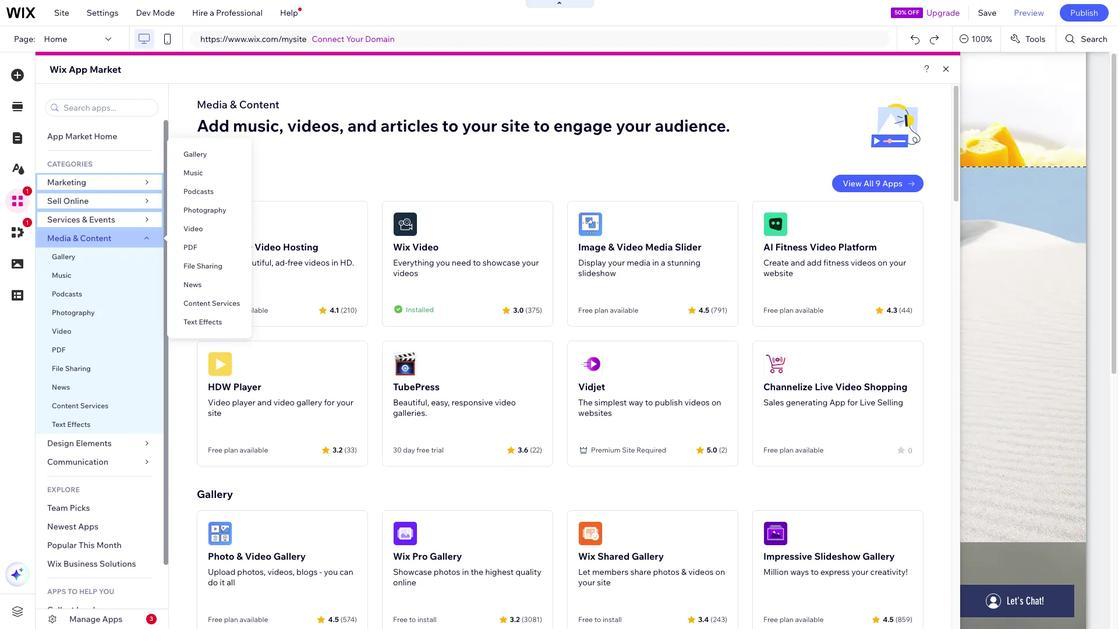 Task type: locate. For each thing, give the bounding box(es) containing it.
0 vertical spatial podcasts
[[183, 187, 214, 196]]

2 for from the left
[[847, 397, 858, 408]]

text effects up design elements
[[52, 420, 91, 429]]

app market home link
[[36, 127, 164, 146]]

& up music,
[[230, 98, 237, 111]]

wix inside wix shared gallery let members share photos & videos on your site
[[578, 550, 595, 562]]

0 horizontal spatial news link
[[36, 378, 164, 397]]

display inside image & video media slider display your media in a stunning slideshow
[[578, 257, 606, 268]]

install down showcase
[[418, 615, 437, 624]]

pdf link for video link corresponding to bottom music link
[[36, 341, 164, 359]]

for right gallery
[[324, 397, 335, 408]]

sell online
[[47, 196, 89, 206]]

0 horizontal spatial music
[[52, 271, 71, 280]]

1 horizontal spatial text
[[183, 317, 197, 326]]

you inside the photo & video gallery upload photos, videos, blogs - you can do it all
[[324, 567, 338, 577]]

3.2 (3081)
[[510, 615, 542, 624]]

available down slideshow
[[610, 306, 639, 315]]

free for wix shared gallery
[[578, 615, 593, 624]]

4.5 for image & video media slider
[[699, 306, 710, 314]]

tubepress logo image
[[393, 352, 418, 376]]

ad-
[[275, 257, 288, 268]]

0 vertical spatial site
[[501, 115, 530, 136]]

1 horizontal spatial effects
[[199, 317, 222, 326]]

your
[[462, 115, 497, 136], [616, 115, 651, 136], [522, 257, 539, 268], [608, 257, 625, 268], [890, 257, 907, 268], [337, 397, 354, 408], [852, 567, 869, 577], [578, 577, 595, 588]]

plan down player
[[224, 446, 238, 454]]

1 vertical spatial 1
[[26, 219, 29, 226]]

file sharing link for news link corresponding to video link associated with music link to the right
[[167, 257, 252, 276]]

wix
[[50, 63, 67, 75], [393, 241, 410, 253], [393, 550, 410, 562], [578, 550, 595, 562], [47, 559, 62, 569]]

services up elements on the bottom
[[80, 401, 108, 410]]

websites
[[578, 408, 612, 418]]

home up wix app market at the top of page
[[44, 34, 67, 44]]

gallery up the share
[[632, 550, 664, 562]]

text effects link up hdw player logo
[[167, 313, 252, 331]]

1 vertical spatial and
[[791, 257, 805, 268]]

1 vertical spatial site
[[622, 446, 635, 454]]

free plan available for platform
[[764, 306, 824, 315]]

1 horizontal spatial 3.2
[[510, 615, 520, 624]]

2 free to install from the left
[[578, 615, 622, 624]]

it
[[220, 577, 225, 588]]

5.0 (2)
[[707, 445, 728, 454]]

& for media & content add music, videos, and articles to your site to engage your audience.
[[230, 98, 237, 111]]

highest
[[485, 567, 514, 577]]

1 video from the left
[[274, 397, 295, 408]]

0 vertical spatial podcasts link
[[167, 182, 252, 201]]

free plan available down player
[[208, 446, 268, 454]]

selling
[[877, 397, 904, 408]]

live up generating on the bottom
[[815, 381, 833, 393]]

0 vertical spatial site
[[54, 8, 69, 18]]

you inside 'wix video everything you need to showcase your videos'
[[436, 257, 450, 268]]

design
[[47, 438, 74, 449]]

& for photo & video gallery upload photos, videos, blogs - you can do it all
[[237, 550, 243, 562]]

content services link for news link for video link corresponding to bottom music link
[[36, 397, 164, 415]]

app up "search apps..." 'field'
[[69, 63, 88, 75]]

on inside ai fitness video platform create and add fitness videos on your website
[[878, 257, 888, 268]]

file for news link for video link corresponding to bottom music link
[[52, 364, 64, 373]]

& inside media & content add music, videos, and articles to your site to engage your audience.
[[230, 98, 237, 111]]

0 horizontal spatial site
[[54, 8, 69, 18]]

100% button
[[953, 26, 1001, 52]]

0 horizontal spatial free to install
[[393, 615, 437, 624]]

0 horizontal spatial app
[[47, 131, 63, 142]]

explore
[[47, 485, 80, 494]]

required
[[637, 446, 666, 454]]

settings
[[87, 8, 118, 18]]

1 for 2nd 1 button from the bottom of the page
[[26, 188, 29, 195]]

newest apps
[[47, 521, 98, 532]]

site left settings
[[54, 8, 69, 18]]

1 horizontal spatial sharing
[[197, 262, 222, 270]]

-
[[320, 567, 322, 577]]

music link down the "add"
[[167, 164, 252, 182]]

1 horizontal spatial in
[[462, 567, 469, 577]]

market up "search apps..." 'field'
[[90, 63, 121, 75]]

free plan available down beautiful,
[[208, 306, 268, 315]]

online
[[63, 196, 89, 206]]

you left need
[[436, 257, 450, 268]]

podcasts down media & content
[[52, 289, 82, 298]]

photography
[[183, 206, 226, 214], [52, 308, 95, 317]]

services for video link associated with music link to the right
[[212, 299, 240, 308]]

media down services & events
[[47, 233, 71, 243]]

on up (243)
[[716, 567, 725, 577]]

effects
[[199, 317, 222, 326], [67, 420, 91, 429]]

podcasts link for music link to the right
[[167, 182, 252, 201]]

videos inside ai fitness video platform create and add fitness videos on your website
[[851, 257, 876, 268]]

2 vertical spatial app
[[830, 397, 846, 408]]

news link for video link associated with music link to the right
[[167, 276, 252, 294]]

newest apps link
[[36, 517, 164, 536]]

0 horizontal spatial you
[[324, 567, 338, 577]]

upgrade
[[927, 8, 960, 18]]

1 vertical spatial pdf
[[52, 345, 66, 354]]

generating
[[786, 397, 828, 408]]

video inside iplayerhd video hosting display beautiful, ad-free videos in hd.
[[255, 241, 281, 253]]

1 horizontal spatial you
[[436, 257, 450, 268]]

photography link
[[167, 201, 252, 220], [36, 303, 164, 322]]

simplest
[[595, 397, 627, 408]]

0 vertical spatial pdf
[[183, 243, 197, 252]]

in left hd.
[[332, 257, 338, 268]]

sell
[[47, 196, 62, 206]]

photography for video link associated with music link to the right
[[183, 206, 226, 214]]

1 horizontal spatial free
[[417, 446, 430, 454]]

videos inside vidjet the simplest way to publish videos on websites
[[685, 397, 710, 408]]

plan down the million
[[780, 615, 794, 624]]

0 vertical spatial home
[[44, 34, 67, 44]]

0 vertical spatial app
[[69, 63, 88, 75]]

express
[[821, 567, 850, 577]]

music link
[[167, 164, 252, 182], [36, 266, 164, 285]]

display down image
[[578, 257, 606, 268]]

1 vertical spatial pdf link
[[36, 341, 164, 359]]

1 display from the left
[[208, 257, 236, 268]]

plan down website
[[780, 306, 794, 315]]

wix pro gallery logo image
[[393, 521, 418, 546]]

your inside hdw player video player and video gallery for your site
[[337, 397, 354, 408]]

text
[[183, 317, 197, 326], [52, 420, 66, 429]]

2 vertical spatial services
[[80, 401, 108, 410]]

(243)
[[711, 615, 728, 624]]

1 free to install from the left
[[393, 615, 437, 624]]

1 install from the left
[[418, 615, 437, 624]]

free inside iplayerhd video hosting display beautiful, ad-free videos in hd.
[[288, 257, 303, 268]]

& right image
[[608, 241, 615, 253]]

app right generating on the bottom
[[830, 397, 846, 408]]

hire
[[192, 8, 208, 18]]

on inside wix shared gallery let members share photos & videos on your site
[[716, 567, 725, 577]]

video inside the photo & video gallery upload photos, videos, blogs - you can do it all
[[245, 550, 272, 562]]

view
[[843, 178, 862, 189]]

& down services & events
[[73, 233, 78, 243]]

free plan available for media
[[578, 306, 639, 315]]

wix inside 'wix video everything you need to showcase your videos'
[[393, 241, 410, 253]]

1 horizontal spatial 4.5
[[699, 306, 710, 314]]

media up the "add"
[[197, 98, 228, 111]]

& inside the photo & video gallery upload photos, videos, blogs - you can do it all
[[237, 550, 243, 562]]

site inside media & content add music, videos, and articles to your site to engage your audience.
[[501, 115, 530, 136]]

available for gallery
[[240, 615, 268, 624]]

text effects up hdw player logo
[[183, 317, 222, 326]]

videos down platform
[[851, 257, 876, 268]]

free plan available down generating on the bottom
[[764, 446, 824, 454]]

vidjet logo image
[[578, 352, 603, 376]]

free to install down members
[[578, 615, 622, 624]]

1 left marketing
[[26, 188, 29, 195]]

gallery link for bottom music link
[[36, 248, 164, 266]]

0 horizontal spatial podcasts
[[52, 289, 82, 298]]

apps right leads
[[102, 614, 123, 624]]

popular this month link
[[36, 536, 164, 555]]

showcase
[[393, 567, 432, 577]]

available for player
[[240, 446, 268, 454]]

plan
[[224, 306, 238, 315], [595, 306, 609, 315], [780, 306, 794, 315], [224, 446, 238, 454], [780, 446, 794, 454], [224, 615, 238, 624], [780, 615, 794, 624]]

(791)
[[711, 306, 728, 314]]

install down members
[[603, 615, 622, 624]]

solutions
[[100, 559, 136, 569]]

1 horizontal spatial photos
[[653, 567, 680, 577]]

media up media
[[645, 241, 673, 253]]

(859)
[[896, 615, 913, 624]]

free down "hosting"
[[288, 257, 303, 268]]

2 vertical spatial and
[[257, 397, 272, 408]]

preview button
[[1006, 0, 1053, 26]]

services down sell online
[[47, 214, 80, 225]]

video left gallery
[[274, 397, 295, 408]]

video link for music link to the right
[[167, 220, 252, 238]]

a left stunning
[[661, 257, 666, 268]]

photography link for podcasts link for music link to the right
[[167, 201, 252, 220]]

1 horizontal spatial photography
[[183, 206, 226, 214]]

0 vertical spatial news
[[183, 280, 202, 289]]

video inside hdw player video player and video gallery for your site
[[274, 397, 295, 408]]

gallery link
[[167, 145, 252, 164], [36, 248, 164, 266]]

1 horizontal spatial news link
[[167, 276, 252, 294]]

video right responsive
[[495, 397, 516, 408]]

0 horizontal spatial text effects link
[[36, 415, 164, 434]]

& inside wix shared gallery let members share photos & videos on your site
[[682, 567, 687, 577]]

to right articles
[[442, 115, 459, 136]]

mode
[[153, 8, 175, 18]]

articles
[[381, 115, 438, 136]]

1 horizontal spatial video link
[[167, 220, 252, 238]]

0 vertical spatial you
[[436, 257, 450, 268]]

wix pro gallery showcase photos in the highest quality online
[[393, 550, 542, 588]]

to right need
[[473, 257, 481, 268]]

1 horizontal spatial free to install
[[578, 615, 622, 624]]

let
[[578, 567, 591, 577]]

content services for news link for video link corresponding to bottom music link
[[52, 401, 108, 410]]

can
[[340, 567, 353, 577]]

1 for first 1 button from the bottom of the page
[[26, 219, 29, 226]]

1 horizontal spatial photography link
[[167, 201, 252, 220]]

videos, right music,
[[287, 115, 344, 136]]

video
[[197, 176, 227, 190], [183, 224, 203, 233], [255, 241, 281, 253], [412, 241, 439, 253], [617, 241, 643, 253], [810, 241, 836, 253], [52, 327, 71, 336], [836, 381, 862, 393], [208, 397, 230, 408], [245, 550, 272, 562]]

plan down "all"
[[224, 615, 238, 624]]

services for video link corresponding to bottom music link
[[80, 401, 108, 410]]

1 horizontal spatial site
[[622, 446, 635, 454]]

4.5 (859)
[[883, 615, 913, 624]]

for inside channelize live video shopping sales generating app for live selling
[[847, 397, 858, 408]]

available down the photos, at the left of the page
[[240, 615, 268, 624]]

podcasts link down media & content link
[[36, 285, 164, 303]]

2 display from the left
[[578, 257, 606, 268]]

free right "day"
[[417, 446, 430, 454]]

0 horizontal spatial for
[[324, 397, 335, 408]]

effects for news link for video link corresponding to bottom music link text effects link
[[67, 420, 91, 429]]

in left the
[[462, 567, 469, 577]]

2 1 from the top
[[26, 219, 29, 226]]

news link down iplayerhd
[[167, 276, 252, 294]]

and left add
[[791, 257, 805, 268]]

2 1 button from the top
[[5, 218, 32, 245]]

effects up design elements
[[67, 420, 91, 429]]

in inside iplayerhd video hosting display beautiful, ad-free videos in hd.
[[332, 257, 338, 268]]

0
[[908, 446, 913, 455]]

iplayerhd
[[208, 241, 252, 253]]

hosting
[[283, 241, 318, 253]]

1 horizontal spatial apps
[[102, 614, 123, 624]]

text effects link
[[167, 313, 252, 331], [36, 415, 164, 434]]

0 vertical spatial 3.2
[[333, 445, 343, 454]]

available down generating on the bottom
[[795, 446, 824, 454]]

& inside image & video media slider display your media in a stunning slideshow
[[608, 241, 615, 253]]

plan down beautiful,
[[224, 306, 238, 315]]

0 vertical spatial apps
[[883, 178, 903, 189]]

videos down "hosting"
[[305, 257, 330, 268]]

content services link for news link corresponding to video link associated with music link to the right
[[167, 294, 252, 313]]

apps to help you
[[47, 587, 114, 596]]

0 vertical spatial free
[[288, 257, 303, 268]]

2 vertical spatial site
[[597, 577, 611, 588]]

free plan available down website
[[764, 306, 824, 315]]

0 vertical spatial and
[[348, 115, 377, 136]]

connect
[[312, 34, 344, 44]]

0 horizontal spatial 4.5
[[328, 615, 339, 624]]

podcasts up iplayerhd video hosting logo
[[183, 187, 214, 196]]

channelize live video shopping sales generating app for live selling
[[764, 381, 908, 408]]

site
[[54, 8, 69, 18], [622, 446, 635, 454]]

to inside 'wix video everything you need to showcase your videos'
[[473, 257, 481, 268]]

1 vertical spatial sharing
[[65, 364, 91, 373]]

0 horizontal spatial news
[[52, 383, 70, 391]]

photos inside wix shared gallery let members share photos & videos on your site
[[653, 567, 680, 577]]

site
[[501, 115, 530, 136], [208, 408, 222, 418], [597, 577, 611, 588]]

videos inside iplayerhd video hosting display beautiful, ad-free videos in hd.
[[305, 257, 330, 268]]

1 vertical spatial live
[[860, 397, 876, 408]]

0 horizontal spatial and
[[257, 397, 272, 408]]

file sharing
[[183, 262, 222, 270], [52, 364, 91, 373]]

marketing
[[47, 177, 86, 188]]

text effects for news link for video link corresponding to bottom music link text effects link
[[52, 420, 91, 429]]

wix for wix app market
[[50, 63, 67, 75]]

1 horizontal spatial site
[[501, 115, 530, 136]]

media inside media & content add music, videos, and articles to your site to engage your audience.
[[197, 98, 228, 111]]

2 horizontal spatial 4.5
[[883, 615, 894, 624]]

1 vertical spatial gallery link
[[36, 248, 164, 266]]

1 vertical spatial file sharing link
[[36, 359, 164, 378]]

text effects link up elements on the bottom
[[36, 415, 164, 434]]

1 vertical spatial music
[[52, 271, 71, 280]]

available for display
[[240, 306, 268, 315]]

and inside hdw player video player and video gallery for your site
[[257, 397, 272, 408]]

3.2 for hdw player
[[333, 445, 343, 454]]

0 vertical spatial on
[[878, 257, 888, 268]]

effects for text effects link for news link corresponding to video link associated with music link to the right
[[199, 317, 222, 326]]

1 horizontal spatial display
[[578, 257, 606, 268]]

free plan available down "all"
[[208, 615, 268, 624]]

responsive
[[452, 397, 493, 408]]

0 vertical spatial sharing
[[197, 262, 222, 270]]

podcasts for bottom music link
[[52, 289, 82, 298]]

1 1 from the top
[[26, 188, 29, 195]]

market
[[90, 63, 121, 75], [65, 131, 92, 142]]

plan for gallery
[[224, 615, 238, 624]]

1 horizontal spatial file
[[183, 262, 195, 270]]

0 vertical spatial videos,
[[287, 115, 344, 136]]

2 horizontal spatial and
[[791, 257, 805, 268]]

free for photo & video gallery
[[208, 615, 222, 624]]

available down player
[[240, 446, 268, 454]]

music down the "add"
[[183, 168, 203, 177]]

0 horizontal spatial file sharing
[[52, 364, 91, 373]]

gallery up "creativity!"
[[863, 550, 895, 562]]

on up 5.0 (2)
[[712, 397, 721, 408]]

audience.
[[655, 115, 730, 136]]

1 vertical spatial 3.2
[[510, 615, 520, 624]]

apps for manage apps
[[102, 614, 123, 624]]

1 horizontal spatial for
[[847, 397, 858, 408]]

news
[[183, 280, 202, 289], [52, 383, 70, 391]]

app up categories at top
[[47, 131, 63, 142]]

for for player
[[324, 397, 335, 408]]

a right the hire
[[210, 8, 214, 18]]

3.4 (243)
[[698, 615, 728, 624]]

news for file sharing link for news link for video link corresponding to bottom music link
[[52, 383, 70, 391]]

in inside image & video media slider display your media in a stunning slideshow
[[652, 257, 659, 268]]

media inside image & video media slider display your media in a stunning slideshow
[[645, 241, 673, 253]]

& right the share
[[682, 567, 687, 577]]

you
[[436, 257, 450, 268], [324, 567, 338, 577]]

videos up installed
[[393, 268, 418, 278]]

home down "search apps..." 'field'
[[94, 131, 117, 142]]

video inside hdw player video player and video gallery for your site
[[208, 397, 230, 408]]

to
[[442, 115, 459, 136], [534, 115, 550, 136], [473, 257, 481, 268], [645, 397, 653, 408], [811, 567, 819, 577], [409, 615, 416, 624], [595, 615, 601, 624]]

& right photo
[[237, 550, 243, 562]]

wix inside "wix pro gallery showcase photos in the highest quality online"
[[393, 550, 410, 562]]

1 left services & events
[[26, 219, 29, 226]]

tubepress
[[393, 381, 440, 393]]

easy,
[[431, 397, 450, 408]]

free plan available down slideshow
[[578, 306, 639, 315]]

1 for from the left
[[324, 397, 335, 408]]

available for platform
[[795, 306, 824, 315]]

photos left the
[[434, 567, 460, 577]]

1 horizontal spatial and
[[348, 115, 377, 136]]

on inside vidjet the simplest way to publish videos on websites
[[712, 397, 721, 408]]

0 horizontal spatial install
[[418, 615, 437, 624]]

install for pro
[[418, 615, 437, 624]]

videos inside 'wix video everything you need to showcase your videos'
[[393, 268, 418, 278]]

1 vertical spatial text effects link
[[36, 415, 164, 434]]

1 horizontal spatial file sharing link
[[167, 257, 252, 276]]

& left the events
[[82, 214, 87, 225]]

professional
[[216, 8, 263, 18]]

photography link for podcasts link corresponding to bottom music link
[[36, 303, 164, 322]]

available down ways
[[795, 615, 824, 624]]

marketing link
[[36, 173, 164, 192]]

30
[[393, 446, 402, 454]]

videos, inside the photo & video gallery upload photos, videos, blogs - you can do it all
[[268, 567, 295, 577]]

gallery up blogs
[[274, 550, 306, 562]]

file sharing for file sharing link corresponding to news link corresponding to video link associated with music link to the right
[[183, 262, 222, 270]]

installed
[[406, 305, 434, 314]]

market up categories at top
[[65, 131, 92, 142]]

in right media
[[652, 257, 659, 268]]

site inside hdw player video player and video gallery for your site
[[208, 408, 222, 418]]

view all 9 apps link
[[833, 175, 924, 192]]

wix for wix shared gallery let members share photos & videos on your site
[[578, 550, 595, 562]]

0 vertical spatial live
[[815, 381, 833, 393]]

available down add
[[795, 306, 824, 315]]

1 horizontal spatial pdf
[[183, 243, 197, 252]]

podcasts link
[[167, 182, 252, 201], [36, 285, 164, 303]]

0 vertical spatial market
[[90, 63, 121, 75]]

file for news link corresponding to video link associated with music link to the right
[[183, 262, 195, 270]]

0 horizontal spatial photography link
[[36, 303, 164, 322]]

videos, left blogs
[[268, 567, 295, 577]]

sharing
[[197, 262, 222, 270], [65, 364, 91, 373]]

0 vertical spatial music link
[[167, 164, 252, 182]]

add
[[197, 115, 229, 136]]

impressive slideshow gallery logo image
[[764, 521, 788, 546]]

1 photos from the left
[[434, 567, 460, 577]]

music link down media & content link
[[36, 266, 164, 285]]

1 vertical spatial you
[[324, 567, 338, 577]]

3.2 left (33)
[[333, 445, 343, 454]]

4.5 left (791) at the top of page
[[699, 306, 710, 314]]

4.5 left (859)
[[883, 615, 894, 624]]

1 horizontal spatial content services link
[[167, 294, 252, 313]]

wix shared gallery logo image
[[578, 521, 603, 546]]

2 vertical spatial on
[[716, 567, 725, 577]]

videos inside wix shared gallery let members share photos & videos on your site
[[689, 567, 714, 577]]

1 vertical spatial apps
[[78, 521, 98, 532]]

blogs
[[297, 567, 318, 577]]

for left selling
[[847, 397, 858, 408]]

0 horizontal spatial text effects
[[52, 420, 91, 429]]

free for impressive slideshow gallery
[[764, 615, 778, 624]]

news link up design elements link
[[36, 378, 164, 397]]

for inside hdw player video player and video gallery for your site
[[324, 397, 335, 408]]

2 install from the left
[[603, 615, 622, 624]]

2 horizontal spatial in
[[652, 257, 659, 268]]

gallery down the "add"
[[183, 150, 207, 158]]

free for hdw player
[[208, 446, 222, 454]]

0 vertical spatial content services
[[183, 299, 240, 308]]

videos,
[[287, 115, 344, 136], [268, 567, 295, 577]]

3.0 (375)
[[513, 306, 542, 314]]

1 horizontal spatial content services
[[183, 299, 240, 308]]

2 photos from the left
[[653, 567, 680, 577]]

plan for million
[[780, 615, 794, 624]]

1 vertical spatial music link
[[36, 266, 164, 285]]

1 vertical spatial file sharing
[[52, 364, 91, 373]]

file sharing link
[[167, 257, 252, 276], [36, 359, 164, 378]]

wix video logo image
[[393, 212, 418, 236]]

install for shared
[[603, 615, 622, 624]]

media for media & content add music, videos, and articles to your site to engage your audience.
[[197, 98, 228, 111]]

display down iplayerhd
[[208, 257, 236, 268]]

free plan available down ways
[[764, 615, 824, 624]]

effects up hdw player logo
[[199, 317, 222, 326]]

premium
[[591, 446, 621, 454]]

1 horizontal spatial music
[[183, 168, 203, 177]]

text for news link for video link corresponding to bottom music link text effects link
[[52, 420, 66, 429]]

wix for wix video everything you need to showcase your videos
[[393, 241, 410, 253]]

site right premium at bottom
[[622, 446, 635, 454]]

0 horizontal spatial gallery link
[[36, 248, 164, 266]]

podcasts link up iplayerhd video hosting logo
[[167, 182, 252, 201]]

for
[[324, 397, 335, 408], [847, 397, 858, 408]]

to right way
[[645, 397, 653, 408]]

site inside wix shared gallery let members share photos & videos on your site
[[597, 577, 611, 588]]

gallery link down media & content
[[36, 248, 164, 266]]

wix inside wix business solutions link
[[47, 559, 62, 569]]

available down beautiful,
[[240, 306, 268, 315]]

collect leads link
[[36, 601, 164, 619]]

& for services & events
[[82, 214, 87, 225]]

apps up this
[[78, 521, 98, 532]]

1 horizontal spatial video
[[495, 397, 516, 408]]

video inside ai fitness video platform create and add fitness videos on your website
[[810, 241, 836, 253]]

& for media & content
[[73, 233, 78, 243]]

1 1 button from the top
[[5, 186, 32, 213]]

newest
[[47, 521, 76, 532]]

free plan available
[[208, 306, 268, 315], [578, 306, 639, 315], [764, 306, 824, 315], [208, 446, 268, 454], [764, 446, 824, 454], [208, 615, 268, 624], [764, 615, 824, 624]]

0 horizontal spatial sharing
[[65, 364, 91, 373]]

free to install for pro
[[393, 615, 437, 624]]

photos
[[434, 567, 460, 577], [653, 567, 680, 577]]

0 horizontal spatial content services
[[52, 401, 108, 410]]

to right ways
[[811, 567, 819, 577]]

videos right publish
[[685, 397, 710, 408]]

hdw player video player and video gallery for your site
[[208, 381, 354, 418]]

2 video from the left
[[495, 397, 516, 408]]

4.5 left (574)
[[328, 615, 339, 624]]

0 horizontal spatial media
[[47, 233, 71, 243]]

0 vertical spatial photography link
[[167, 201, 252, 220]]

wix business solutions
[[47, 559, 136, 569]]

0 vertical spatial music
[[183, 168, 203, 177]]

1 vertical spatial podcasts link
[[36, 285, 164, 303]]

photos inside "wix pro gallery showcase photos in the highest quality online"
[[434, 567, 460, 577]]



Task type: vqa. For each thing, say whether or not it's contained in the screenshot.
top Apps
yes



Task type: describe. For each thing, give the bounding box(es) containing it.
& for image & video media slider display your media in a stunning slideshow
[[608, 241, 615, 253]]

publish
[[655, 397, 683, 408]]

free for ai fitness video platform
[[764, 306, 778, 315]]

4.5 (791)
[[699, 306, 728, 314]]

4.5 for photo & video gallery
[[328, 615, 339, 624]]

plan for media
[[595, 306, 609, 315]]

your inside 'wix video everything you need to showcase your videos'
[[522, 257, 539, 268]]

your inside wix shared gallery let members share photos & videos on your site
[[578, 577, 595, 588]]

video inside 'wix video everything you need to showcase your videos'
[[412, 241, 439, 253]]

gallery inside "wix pro gallery showcase photos in the highest quality online"
[[430, 550, 462, 562]]

video inside tubepress beautiful, easy, responsive video galleries.
[[495, 397, 516, 408]]

services & events link
[[36, 210, 164, 229]]

content services for news link corresponding to video link associated with music link to the right
[[183, 299, 240, 308]]

categories
[[47, 160, 93, 168]]

to inside vidjet the simplest way to publish videos on websites
[[645, 397, 653, 408]]

0 horizontal spatial home
[[44, 34, 67, 44]]

sharing for pdf link associated with video link corresponding to bottom music link
[[65, 364, 91, 373]]

tubepress beautiful, easy, responsive video galleries.
[[393, 381, 516, 418]]

platform
[[839, 241, 877, 253]]

podcasts for music link to the right
[[183, 187, 214, 196]]

4.3 (44)
[[887, 306, 913, 314]]

1 vertical spatial app
[[47, 131, 63, 142]]

4.5 for impressive slideshow gallery
[[883, 615, 894, 624]]

1 vertical spatial market
[[65, 131, 92, 142]]

free for iplayerhd video hosting
[[208, 306, 222, 315]]

1 vertical spatial home
[[94, 131, 117, 142]]

plan for player
[[224, 446, 238, 454]]

showcase
[[483, 257, 520, 268]]

50%
[[895, 9, 907, 16]]

this
[[79, 540, 95, 550]]

fitness
[[824, 257, 849, 268]]

text for text effects link for news link corresponding to video link associated with music link to the right
[[183, 317, 197, 326]]

ai fitness video platform logo image
[[764, 212, 788, 236]]

to down members
[[595, 615, 601, 624]]

all
[[864, 178, 874, 189]]

video inside image & video media slider display your media in a stunning slideshow
[[617, 241, 643, 253]]

video inside channelize live video shopping sales generating app for live selling
[[836, 381, 862, 393]]

website
[[764, 268, 793, 278]]

impressive slideshow gallery million ways to express your creativity!
[[764, 550, 908, 577]]

news for file sharing link corresponding to news link corresponding to video link associated with music link to the right
[[183, 280, 202, 289]]

tools
[[1026, 34, 1046, 44]]

2 horizontal spatial apps
[[883, 178, 903, 189]]

videos for wix video
[[393, 268, 418, 278]]

file sharing for file sharing link for news link for video link corresponding to bottom music link
[[52, 364, 91, 373]]

do
[[208, 577, 218, 588]]

(375)
[[526, 306, 542, 314]]

text effects for text effects link for news link corresponding to video link associated with music link to the right
[[183, 317, 222, 326]]

manage apps
[[69, 614, 123, 624]]

communication link
[[36, 453, 164, 471]]

slideshow
[[815, 550, 861, 562]]

hd.
[[340, 257, 354, 268]]

your inside ai fitness video platform create and add fitness videos on your website
[[890, 257, 907, 268]]

hdw player logo image
[[208, 352, 232, 376]]

on for wix shared gallery
[[716, 567, 725, 577]]

videos for ai fitness video platform
[[851, 257, 876, 268]]

shared
[[598, 550, 630, 562]]

popular this month
[[47, 540, 122, 550]]

plan for platform
[[780, 306, 794, 315]]

search
[[1081, 34, 1108, 44]]

ways
[[791, 567, 809, 577]]

3.0
[[513, 306, 524, 314]]

help
[[79, 587, 97, 596]]

collect
[[47, 605, 74, 615]]

for for live
[[847, 397, 858, 408]]

0 horizontal spatial pdf
[[52, 345, 66, 354]]

hire a professional
[[192, 8, 263, 18]]

sell online link
[[36, 192, 164, 210]]

free plan available for gallery
[[208, 615, 268, 624]]

3.2 (33)
[[333, 445, 357, 454]]

(3081)
[[522, 615, 542, 624]]

music for 'gallery' link corresponding to bottom music link
[[52, 271, 71, 280]]

file sharing link for news link for video link corresponding to bottom music link
[[36, 359, 164, 378]]

your inside impressive slideshow gallery million ways to express your creativity!
[[852, 567, 869, 577]]

gallery inside impressive slideshow gallery million ways to express your creativity!
[[863, 550, 895, 562]]

way
[[629, 397, 644, 408]]

content inside media & content add music, videos, and articles to your site to engage your audience.
[[239, 98, 279, 111]]

3.6
[[518, 445, 528, 454]]

0 horizontal spatial a
[[210, 8, 214, 18]]

design elements
[[47, 438, 112, 449]]

your inside image & video media slider display your media in a stunning slideshow
[[608, 257, 625, 268]]

communication
[[47, 457, 110, 467]]

(22)
[[530, 445, 542, 454]]

plan down sales at the right of the page
[[780, 446, 794, 454]]

plan for display
[[224, 306, 238, 315]]

channelize
[[764, 381, 813, 393]]

publish
[[1071, 8, 1099, 18]]

online
[[393, 577, 416, 588]]

gallery up photo & video gallery logo
[[197, 488, 233, 501]]

3
[[150, 615, 153, 623]]

in for hosting
[[332, 257, 338, 268]]

free plan available for million
[[764, 615, 824, 624]]

to left engage
[[534, 115, 550, 136]]

app inside channelize live video shopping sales generating app for live selling
[[830, 397, 846, 408]]

need
[[452, 257, 471, 268]]

https://www.wix.com/mysite connect your domain
[[200, 34, 395, 44]]

leads
[[76, 605, 99, 615]]

photos,
[[237, 567, 266, 577]]

Search apps... field
[[60, 100, 154, 116]]

display inside iplayerhd video hosting display beautiful, ad-free videos in hd.
[[208, 257, 236, 268]]

text effects link for news link for video link corresponding to bottom music link
[[36, 415, 164, 434]]

vidjet
[[578, 381, 605, 393]]

wix video everything you need to showcase your videos
[[393, 241, 539, 278]]

free plan available for display
[[208, 306, 268, 315]]

image & video media slider logo image
[[578, 212, 603, 236]]

1 horizontal spatial app
[[69, 63, 88, 75]]

fitness
[[776, 241, 808, 253]]

(574)
[[341, 615, 357, 624]]

gallery inside the photo & video gallery upload photos, videos, blogs - you can do it all
[[274, 550, 306, 562]]

gallery link for music link to the right
[[167, 145, 252, 164]]

galleries.
[[393, 408, 427, 418]]

0 vertical spatial services
[[47, 214, 80, 225]]

image & video media slider display your media in a stunning slideshow
[[578, 241, 702, 278]]

channelize live video shopping logo image
[[764, 352, 788, 376]]

3.6 (22)
[[518, 445, 542, 454]]

to inside impressive slideshow gallery million ways to express your creativity!
[[811, 567, 819, 577]]

available for million
[[795, 615, 824, 624]]

available for media
[[610, 306, 639, 315]]

wix for wix pro gallery showcase photos in the highest quality online
[[393, 550, 410, 562]]

in inside "wix pro gallery showcase photos in the highest quality online"
[[462, 567, 469, 577]]

impressive
[[764, 550, 813, 562]]

to down online
[[409, 615, 416, 624]]

free for image & video media slider
[[578, 306, 593, 315]]

4.1 (210)
[[330, 306, 357, 314]]

month
[[96, 540, 122, 550]]

on for ai fitness video platform
[[878, 257, 888, 268]]

1 vertical spatial free
[[417, 446, 430, 454]]

gallery down media & content
[[52, 252, 75, 261]]

apps for newest apps
[[78, 521, 98, 532]]

videos, inside media & content add music, videos, and articles to your site to engage your audience.
[[287, 115, 344, 136]]

vidjet the simplest way to publish videos on websites
[[578, 381, 721, 418]]

tools button
[[1001, 26, 1056, 52]]

(44)
[[899, 306, 913, 314]]

create
[[764, 257, 789, 268]]

videos for wix shared gallery
[[689, 567, 714, 577]]

apps
[[47, 587, 66, 596]]

sharing for pdf link corresponding to video link associated with music link to the right
[[197, 262, 222, 270]]

a inside image & video media slider display your media in a stunning slideshow
[[661, 257, 666, 268]]

1 horizontal spatial live
[[860, 397, 876, 408]]

player
[[232, 397, 256, 408]]

search button
[[1057, 26, 1118, 52]]

wix shared gallery let members share photos & videos on your site
[[578, 550, 725, 588]]

your
[[346, 34, 363, 44]]

free for wix pro gallery
[[393, 615, 408, 624]]

picks
[[70, 503, 90, 513]]

off
[[908, 9, 920, 16]]

to
[[68, 587, 78, 596]]

and inside media & content add music, videos, and articles to your site to engage your audience.
[[348, 115, 377, 136]]

events
[[89, 214, 115, 225]]

iplayerhd video hosting logo image
[[208, 212, 232, 236]]

music for 'gallery' link for music link to the right
[[183, 168, 203, 177]]

gallery inside wix shared gallery let members share photos & videos on your site
[[632, 550, 664, 562]]

news link for video link corresponding to bottom music link
[[36, 378, 164, 397]]

player
[[233, 381, 261, 393]]

3.2 for wix pro gallery
[[510, 615, 520, 624]]

4.5 (574)
[[328, 615, 357, 624]]

media & content add music, videos, and articles to your site to engage your audience.
[[197, 98, 730, 136]]

photography for video link corresponding to bottom music link
[[52, 308, 95, 317]]

video link for bottom music link
[[36, 322, 164, 341]]

upload
[[208, 567, 235, 577]]

media for media & content
[[47, 233, 71, 243]]

photo & video gallery logo image
[[208, 521, 232, 546]]

ai fitness video platform create and add fitness videos on your website
[[764, 241, 907, 278]]

everything
[[393, 257, 434, 268]]

wix for wix business solutions
[[47, 559, 62, 569]]

9
[[876, 178, 881, 189]]

team
[[47, 503, 68, 513]]

1 horizontal spatial music link
[[167, 164, 252, 182]]

wix app market
[[50, 63, 121, 75]]

30 day free trial
[[393, 446, 444, 454]]

podcasts link for bottom music link
[[36, 285, 164, 303]]

free to install for shared
[[578, 615, 622, 624]]

free plan available for player
[[208, 446, 268, 454]]

and inside ai fitness video platform create and add fitness videos on your website
[[791, 257, 805, 268]]

media
[[627, 257, 651, 268]]

pdf link for video link associated with music link to the right
[[167, 238, 252, 257]]

text effects link for news link corresponding to video link associated with music link to the right
[[167, 313, 252, 331]]

publish button
[[1060, 4, 1109, 22]]

4.3
[[887, 306, 898, 314]]

services & events
[[47, 214, 115, 225]]

in for video
[[652, 257, 659, 268]]

popular
[[47, 540, 77, 550]]



